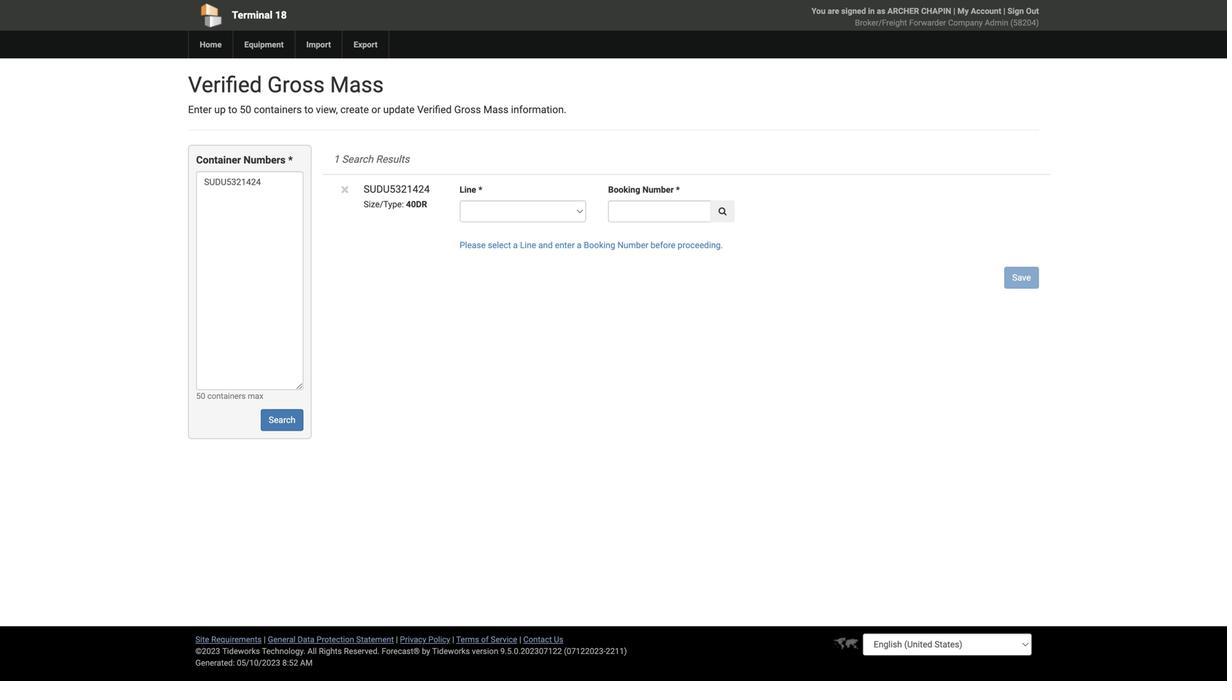 Task type: vqa. For each thing, say whether or not it's contained in the screenshot.
TERMINAL 18 link
yes



Task type: locate. For each thing, give the bounding box(es) containing it.
signed
[[842, 6, 866, 16]]

home
[[200, 40, 222, 49]]

0 horizontal spatial verified
[[188, 72, 262, 98]]

reserved.
[[344, 647, 380, 657]]

verified right update
[[417, 104, 452, 116]]

|
[[954, 6, 956, 16], [1004, 6, 1006, 16], [264, 635, 266, 645], [396, 635, 398, 645], [453, 635, 455, 645], [520, 635, 522, 645]]

50 inside 50 containers max search
[[196, 392, 205, 401]]

us
[[554, 635, 564, 645]]

admin
[[985, 18, 1009, 27]]

1 horizontal spatial gross
[[454, 104, 481, 116]]

containers inside 50 containers max search
[[207, 392, 246, 401]]

0 horizontal spatial a
[[513, 240, 518, 251]]

(07122023-
[[564, 647, 606, 657]]

gross
[[268, 72, 325, 98], [454, 104, 481, 116]]

am
[[300, 659, 313, 668]]

search inside 50 containers max search
[[269, 415, 296, 426]]

containers left view,
[[254, 104, 302, 116]]

view,
[[316, 104, 338, 116]]

verified gross mass enter up to 50 containers to view, create or update verified gross mass information.
[[188, 72, 567, 116]]

0 horizontal spatial search
[[269, 415, 296, 426]]

1 vertical spatial gross
[[454, 104, 481, 116]]

you are signed in as archer chapin | my account | sign out broker/freight forwarder company admin (58204)
[[812, 6, 1039, 27]]

0 vertical spatial 50
[[240, 104, 251, 116]]

line left and
[[520, 240, 536, 251]]

| left my
[[954, 6, 956, 16]]

to right up
[[228, 104, 237, 116]]

50 right up
[[240, 104, 251, 116]]

50
[[240, 104, 251, 116], [196, 392, 205, 401]]

privacy policy link
[[400, 635, 450, 645]]

of
[[481, 635, 489, 645]]

1 horizontal spatial a
[[577, 240, 582, 251]]

to left view,
[[304, 104, 314, 116]]

1 vertical spatial line
[[520, 240, 536, 251]]

* up please
[[479, 185, 483, 195]]

general
[[268, 635, 296, 645]]

| up '9.5.0.202307122' on the left bottom of page
[[520, 635, 522, 645]]

mass
[[330, 72, 384, 98], [484, 104, 509, 116]]

8:52
[[282, 659, 298, 668]]

proceeding.
[[678, 240, 723, 251]]

numbers
[[244, 154, 286, 166]]

results
[[376, 153, 410, 165]]

1 search results
[[334, 153, 410, 165]]

0 vertical spatial gross
[[268, 72, 325, 98]]

0 vertical spatial mass
[[330, 72, 384, 98]]

my
[[958, 6, 969, 16]]

2 horizontal spatial *
[[676, 185, 680, 195]]

mass up create
[[330, 72, 384, 98]]

0 vertical spatial line
[[460, 185, 476, 195]]

mass left the information.
[[484, 104, 509, 116]]

sign out link
[[1008, 6, 1039, 16]]

a right select
[[513, 240, 518, 251]]

05/10/2023
[[237, 659, 280, 668]]

site requirements | general data protection statement | privacy policy | terms of service | contact us ©2023 tideworks technology. all rights reserved. forecast® by tideworks version 9.5.0.202307122 (07122023-2211) generated: 05/10/2023 8:52 am
[[195, 635, 627, 668]]

50 left max
[[196, 392, 205, 401]]

number
[[643, 185, 674, 195], [618, 240, 649, 251]]

please select a line and enter a booking number before proceeding.
[[460, 240, 723, 251]]

line
[[460, 185, 476, 195], [520, 240, 536, 251]]

booking right the enter
[[584, 240, 616, 251]]

booking
[[608, 185, 641, 195], [584, 240, 616, 251]]

*
[[288, 154, 293, 166], [479, 185, 483, 195], [676, 185, 680, 195]]

tideworks
[[432, 647, 470, 657]]

1 a from the left
[[513, 240, 518, 251]]

2 to from the left
[[304, 104, 314, 116]]

and
[[539, 240, 553, 251]]

number up booking number * text field
[[643, 185, 674, 195]]

booking up booking number * text field
[[608, 185, 641, 195]]

2 a from the left
[[577, 240, 582, 251]]

to
[[228, 104, 237, 116], [304, 104, 314, 116]]

line up please
[[460, 185, 476, 195]]

0 vertical spatial containers
[[254, 104, 302, 116]]

containers
[[254, 104, 302, 116], [207, 392, 246, 401]]

1 horizontal spatial search
[[342, 153, 373, 165]]

gross up view,
[[268, 72, 325, 98]]

gross right update
[[454, 104, 481, 116]]

0 horizontal spatial to
[[228, 104, 237, 116]]

terminal 18 link
[[188, 0, 530, 31]]

please
[[460, 240, 486, 251]]

select
[[488, 240, 511, 251]]

0 horizontal spatial containers
[[207, 392, 246, 401]]

site
[[195, 635, 209, 645]]

verified up up
[[188, 72, 262, 98]]

1 vertical spatial search
[[269, 415, 296, 426]]

©2023 tideworks
[[195, 647, 260, 657]]

requirements
[[211, 635, 262, 645]]

0 horizontal spatial 50
[[196, 392, 205, 401]]

or
[[372, 104, 381, 116]]

forwarder
[[910, 18, 947, 27]]

in
[[868, 6, 875, 16]]

a
[[513, 240, 518, 251], [577, 240, 582, 251]]

0 horizontal spatial *
[[288, 154, 293, 166]]

Booking Number * text field
[[608, 201, 712, 222]]

verified
[[188, 72, 262, 98], [417, 104, 452, 116]]

0 vertical spatial verified
[[188, 72, 262, 98]]

containers inside verified gross mass enter up to 50 containers to view, create or update verified gross mass information.
[[254, 104, 302, 116]]

forecast®
[[382, 647, 420, 657]]

1 horizontal spatial containers
[[254, 104, 302, 116]]

site requirements link
[[195, 635, 262, 645]]

* right numbers
[[288, 154, 293, 166]]

import
[[306, 40, 331, 49]]

data
[[298, 635, 315, 645]]

containers left max
[[207, 392, 246, 401]]

0 horizontal spatial line
[[460, 185, 476, 195]]

1 vertical spatial 50
[[196, 392, 205, 401]]

before
[[651, 240, 676, 251]]

1 horizontal spatial 50
[[240, 104, 251, 116]]

50 inside verified gross mass enter up to 50 containers to view, create or update verified gross mass information.
[[240, 104, 251, 116]]

1 horizontal spatial to
[[304, 104, 314, 116]]

1 to from the left
[[228, 104, 237, 116]]

statement
[[356, 635, 394, 645]]

1 horizontal spatial verified
[[417, 104, 452, 116]]

number left before
[[618, 240, 649, 251]]

* up booking number * text field
[[676, 185, 680, 195]]

general data protection statement link
[[268, 635, 394, 645]]

equipment
[[244, 40, 284, 49]]

container
[[196, 154, 241, 166]]

1 vertical spatial mass
[[484, 104, 509, 116]]

| left general
[[264, 635, 266, 645]]

you
[[812, 6, 826, 16]]

a right the enter
[[577, 240, 582, 251]]

1 vertical spatial containers
[[207, 392, 246, 401]]

generated:
[[195, 659, 235, 668]]



Task type: describe. For each thing, give the bounding box(es) containing it.
by
[[422, 647, 430, 657]]

search button
[[261, 410, 304, 431]]

9.5.0.202307122
[[501, 647, 562, 657]]

* for container numbers *
[[288, 154, 293, 166]]

booking number *
[[608, 185, 680, 195]]

1 horizontal spatial mass
[[484, 104, 509, 116]]

company
[[949, 18, 983, 27]]

all
[[308, 647, 317, 657]]

service
[[491, 635, 518, 645]]

0 vertical spatial number
[[643, 185, 674, 195]]

1 horizontal spatial *
[[479, 185, 483, 195]]

contact us link
[[524, 635, 564, 645]]

terminal 18
[[232, 9, 287, 21]]

version
[[472, 647, 499, 657]]

save button
[[1005, 267, 1039, 289]]

sudu5321424
[[364, 183, 430, 195]]

Container Numbers * text field
[[196, 171, 304, 391]]

| left sign
[[1004, 6, 1006, 16]]

chapin
[[922, 6, 952, 16]]

update
[[383, 104, 415, 116]]

enter
[[188, 104, 212, 116]]

technology.
[[262, 647, 306, 657]]

1 horizontal spatial line
[[520, 240, 536, 251]]

equipment link
[[233, 31, 295, 58]]

protection
[[317, 635, 354, 645]]

| up tideworks
[[453, 635, 455, 645]]

contact
[[524, 635, 552, 645]]

0 horizontal spatial mass
[[330, 72, 384, 98]]

up
[[214, 104, 226, 116]]

are
[[828, 6, 840, 16]]

18
[[275, 9, 287, 21]]

terms
[[456, 635, 479, 645]]

import link
[[295, 31, 342, 58]]

privacy
[[400, 635, 427, 645]]

search image
[[719, 207, 727, 215]]

50 containers max search
[[196, 392, 296, 426]]

| up forecast®
[[396, 635, 398, 645]]

container numbers *
[[196, 154, 293, 166]]

1
[[334, 153, 339, 165]]

enter
[[555, 240, 575, 251]]

archer
[[888, 6, 920, 16]]

× button
[[341, 181, 349, 199]]

save
[[1013, 273, 1031, 283]]

broker/freight
[[855, 18, 908, 27]]

1 vertical spatial verified
[[417, 104, 452, 116]]

create
[[341, 104, 369, 116]]

export
[[354, 40, 378, 49]]

export link
[[342, 31, 389, 58]]

40dr
[[406, 199, 427, 210]]

as
[[877, 6, 886, 16]]

terminal
[[232, 9, 273, 21]]

sudu5321424 size/type: 40dr
[[364, 183, 430, 210]]

0 vertical spatial search
[[342, 153, 373, 165]]

(58204)
[[1011, 18, 1039, 27]]

sign
[[1008, 6, 1024, 16]]

terms of service link
[[456, 635, 518, 645]]

size/type:
[[364, 199, 404, 210]]

2211)
[[606, 647, 627, 657]]

rights
[[319, 647, 342, 657]]

0 vertical spatial booking
[[608, 185, 641, 195]]

* for booking number *
[[676, 185, 680, 195]]

max
[[248, 392, 264, 401]]

information.
[[511, 104, 567, 116]]

home link
[[188, 31, 233, 58]]

0 horizontal spatial gross
[[268, 72, 325, 98]]

1 vertical spatial number
[[618, 240, 649, 251]]

account
[[971, 6, 1002, 16]]

line *
[[460, 185, 483, 195]]

policy
[[429, 635, 450, 645]]

1 vertical spatial booking
[[584, 240, 616, 251]]

out
[[1026, 6, 1039, 16]]

my account link
[[958, 6, 1002, 16]]

×
[[341, 181, 349, 199]]



